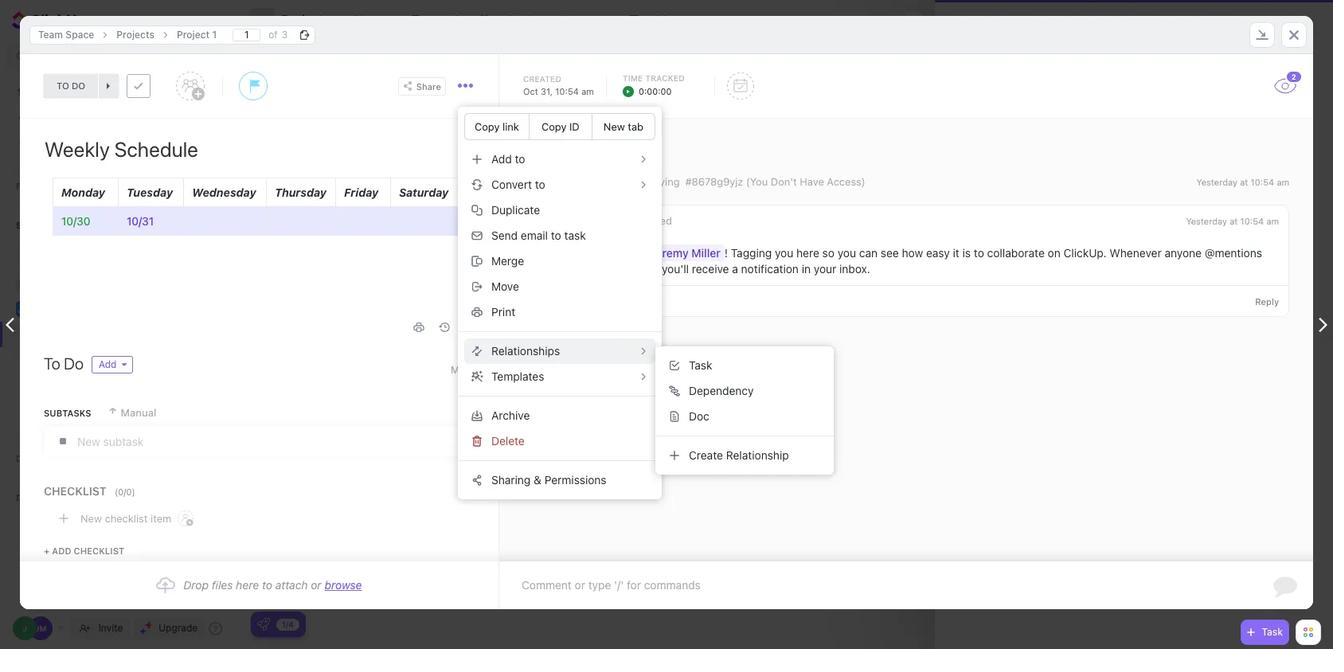 Task type: vqa. For each thing, say whether or not it's contained in the screenshot.
1st off image from the bottom
no



Task type: describe. For each thing, give the bounding box(es) containing it.
schedule inside 'task body' element
[[46, 139, 146, 167]]

merge link
[[465, 249, 656, 274]]

1 hide closed button from the top
[[1219, 85, 1297, 101]]

yesterday at 10:54 am for commented
[[1187, 216, 1280, 226]]

1 vertical spatial sharing
[[492, 473, 531, 487]]

1 vertical spatial checklist
[[74, 546, 124, 556]]

drop files here to attach or browse
[[184, 578, 362, 592]]

1 horizontal spatial team
[[959, 20, 982, 30]]

0 horizontal spatial you
[[577, 262, 595, 276]]

relationships
[[492, 344, 560, 358]]

1 inside sidebar navigation
[[93, 354, 97, 366]]

move
[[492, 280, 519, 293]]

id
[[570, 120, 580, 133]]

0 horizontal spatial team space link
[[30, 25, 102, 44]]

created
[[523, 74, 562, 84]]

1 horizontal spatial projects link
[[1021, 20, 1055, 30]]

by
[[627, 175, 639, 188]]

reply
[[1256, 296, 1280, 307]]

⌘k
[[206, 50, 221, 62]]

you'll
[[662, 262, 689, 276]]

add
[[52, 546, 71, 556]]

board link
[[427, 0, 465, 40]]

0 vertical spatial checklist
[[105, 512, 148, 525]]

tasks...
[[301, 48, 333, 60]]

hide closed for first hide closed button from the bottom of the page
[[1235, 317, 1293, 327]]

team space inside task locations element
[[38, 28, 94, 40]]

1 horizontal spatial share button
[[1267, 7, 1320, 33]]

archive link
[[465, 403, 656, 429]]

create relationship
[[689, 449, 789, 462]]

1 inside task locations element
[[212, 28, 217, 40]]

1 vertical spatial project 1 link
[[0, 347, 208, 373]]

task settings image
[[464, 84, 468, 88]]

project 1 inside task locations element
[[177, 28, 217, 40]]

about
[[598, 262, 628, 276]]

whenever
[[1110, 246, 1162, 260]]

thursday
[[275, 186, 327, 199]]

relationship
[[726, 449, 789, 462]]

table
[[645, 13, 674, 26]]

projects for projects button
[[281, 13, 331, 27]]

notifications
[[40, 109, 101, 122]]

yesterday for commented
[[1187, 216, 1228, 226]]

project notes
[[58, 405, 119, 417]]

10:54 for created this task by copying
[[1251, 177, 1275, 187]]

notifications link
[[0, 103, 240, 128]]

1 horizontal spatial sharing & permissions link
[[1169, 101, 1310, 122]]

project 2
[[1065, 20, 1103, 30]]

you
[[523, 175, 541, 188]]

archive
[[492, 409, 530, 422]]

calendar
[[495, 13, 543, 26]]

notification
[[741, 262, 799, 276]]

task button
[[662, 353, 828, 378]]

gantt
[[579, 13, 609, 26]]

relationships button
[[465, 339, 656, 364]]

user friends image
[[18, 304, 30, 314]]

0 horizontal spatial &
[[534, 473, 542, 487]]

projects button
[[275, 2, 331, 37]]

sidebar navigation
[[0, 0, 240, 649]]

mine link
[[451, 356, 475, 383]]

hide closed for 1st hide closed button from the top
[[1235, 88, 1293, 98]]

10/30
[[61, 214, 90, 228]]

so
[[823, 246, 835, 260]]

list
[[372, 13, 391, 26]]

upgrade link
[[134, 618, 204, 640]]

share for share button inside the task details element
[[417, 81, 441, 91]]

@mentions
[[1205, 246, 1263, 260]]

! tagging you here so you can see how easy it is to collaborate on clickup. whenever anyone @mentions you about work, you'll receive a notification in your inbox.
[[577, 246, 1266, 276]]

dashboards
[[16, 453, 82, 464]]

task inside schedule dialog
[[604, 175, 625, 188]]

copy link
[[475, 120, 519, 133]]

project 1 inside sidebar navigation
[[58, 354, 97, 366]]

tracked
[[646, 73, 685, 83]]

10:54 for commented
[[1241, 216, 1265, 226]]

tuesday
[[127, 186, 173, 199]]

easy
[[927, 246, 950, 260]]

send email to task link
[[465, 223, 656, 249]]

create relationship link
[[662, 443, 828, 469]]

1 vertical spatial permissions
[[545, 473, 607, 487]]

Search tasks... text field
[[267, 43, 399, 65]]

or
[[311, 578, 322, 592]]

‎task
[[319, 179, 341, 192]]

1 horizontal spatial space
[[984, 20, 1010, 30]]

list link
[[372, 0, 397, 40]]

2 for project 2
[[1097, 20, 1103, 30]]

dependency
[[689, 384, 754, 398]]

task inside dropdown button
[[689, 359, 713, 372]]

team inside task locations element
[[38, 28, 63, 40]]

upgrade
[[159, 622, 198, 634]]

time tracked
[[623, 73, 685, 83]]

search for search tasks...
[[267, 48, 298, 60]]

notes
[[93, 405, 119, 417]]

collaborate
[[988, 246, 1045, 260]]

space inside task locations element
[[66, 28, 94, 40]]

work,
[[631, 262, 659, 276]]

hide for first hide closed button from the bottom of the page
[[1235, 317, 1255, 327]]

onboarding checklist button element
[[257, 618, 270, 631]]

10:54 inside 'created oct 31, 10:54 am'
[[556, 86, 579, 96]]

am inside 'created oct 31, 10:54 am'
[[582, 86, 594, 96]]

task locations element
[[20, 16, 1314, 54]]

project 2 link
[[1065, 20, 1103, 30]]

weekly
[[319, 240, 355, 252]]

0 horizontal spatial sharing & permissions link
[[465, 468, 656, 493]]

hide for 1st hide closed button from the top
[[1235, 88, 1255, 98]]

yesterday for created this task by copying
[[1197, 177, 1238, 187]]

files
[[212, 578, 233, 592]]

1 horizontal spatial sharing & permissions
[[1195, 105, 1303, 118]]

show more
[[40, 134, 94, 147]]

1 horizontal spatial you
[[775, 246, 794, 260]]

Set task position in this List number field
[[233, 28, 261, 41]]

task details element
[[20, 54, 1314, 119]]

you created this task by copying #8678g9yjz (you don't have access)
[[523, 175, 866, 188]]

send
[[492, 229, 518, 242]]

0 vertical spatial sharing
[[1195, 105, 1232, 118]]

(you
[[746, 175, 768, 188]]

tagging
[[731, 246, 772, 260]]

0 vertical spatial permissions
[[1245, 105, 1303, 118]]

favorites
[[16, 181, 68, 191]]

duplicate
[[492, 203, 540, 217]]

more
[[69, 134, 94, 147]]

1 vertical spatial sharing & permissions
[[492, 473, 607, 487]]

2 for ‎task 2
[[344, 179, 351, 192]]

friday
[[344, 186, 379, 199]]



Task type: locate. For each thing, give the bounding box(es) containing it.
0 horizontal spatial at
[[1230, 216, 1238, 226]]

to inside the ! tagging you here so you can see how easy it is to collaborate on clickup. whenever anyone @mentions you about work, you'll receive a notification in your inbox.
[[974, 246, 985, 260]]

2 hide from the top
[[1235, 317, 1255, 327]]

new tab link
[[592, 113, 656, 140]]

print link
[[465, 300, 656, 325]]

sharing & permissions link
[[1169, 101, 1310, 122], [465, 468, 656, 493]]

+ inside 'task body' element
[[44, 546, 50, 556]]

1 horizontal spatial copy
[[542, 120, 567, 133]]

share button inside task details element
[[398, 77, 446, 95]]

automations
[[1169, 14, 1227, 25]]

2 horizontal spatial to
[[974, 246, 985, 260]]

0 horizontal spatial 3
[[282, 28, 288, 40]]

copy left id on the top left of the page
[[542, 120, 567, 133]]

project 1 up "⌘k" at the top left
[[177, 28, 217, 40]]

new inside 'task body' element
[[80, 512, 102, 525]]

gantt link
[[579, 0, 615, 40]]

1 vertical spatial yesterday at 10:54 am
[[1187, 216, 1280, 226]]

mine
[[451, 363, 475, 376]]

1 hide from the top
[[1235, 88, 1255, 98]]

1 closed from the top
[[1258, 88, 1293, 98]]

calendar link
[[495, 0, 549, 40]]

copy left link
[[475, 120, 500, 133]]

1 horizontal spatial permissions
[[1245, 105, 1303, 118]]

task
[[604, 175, 625, 188], [565, 229, 586, 242], [327, 421, 345, 431], [327, 553, 345, 563]]

1 vertical spatial 1
[[93, 354, 97, 366]]

10/31
[[127, 214, 154, 228]]

copy link button
[[465, 113, 530, 140]]

of 3
[[269, 28, 288, 40]]

1 vertical spatial share
[[417, 81, 441, 91]]

1 horizontal spatial search
[[267, 48, 298, 60]]

to right is
[[974, 246, 985, 260]]

1 horizontal spatial team space link
[[959, 20, 1010, 30]]

schedule
[[46, 139, 146, 167], [358, 240, 404, 252]]

1 up "⌘k" at the top left
[[212, 28, 217, 40]]

here inside the ! tagging you here so you can see how easy it is to collaborate on clickup. whenever anyone @mentions you about work, you'll receive a notification in your inbox.
[[797, 246, 820, 260]]

share for share button to the right
[[1287, 14, 1313, 26]]

1 vertical spatial sharing & permissions link
[[465, 468, 656, 493]]

tab
[[628, 120, 644, 133]]

0 horizontal spatial task
[[319, 209, 341, 222]]

hide closed button down the reply at the right of the page
[[1219, 314, 1297, 330]]

permissions down the minimize task icon
[[1245, 105, 1303, 118]]

0 vertical spatial hide closed
[[1235, 88, 1293, 98]]

2 closed from the top
[[1258, 317, 1293, 327]]

0 vertical spatial here
[[797, 246, 820, 260]]

0 vertical spatial share button
[[1267, 7, 1320, 33]]

you up notification
[[775, 246, 794, 260]]

0 vertical spatial am
[[582, 86, 594, 96]]

minimize task image
[[1257, 29, 1269, 40]]

permissions
[[1245, 105, 1303, 118], [545, 473, 607, 487]]

here right files
[[236, 578, 259, 592]]

hide closed down the reply at the right of the page
[[1235, 317, 1293, 327]]

copy id button
[[529, 113, 593, 140]]

schedule right weekly
[[358, 240, 404, 252]]

to left the attach
[[262, 578, 272, 592]]

1 horizontal spatial sharing
[[1195, 105, 1232, 118]]

1 vertical spatial schedule
[[358, 240, 404, 252]]

receive
[[692, 262, 729, 276]]

docs
[[16, 492, 43, 503]]

new checklist item
[[80, 512, 172, 525]]

home
[[40, 83, 68, 96]]

search tasks...
[[267, 48, 333, 60]]

yesterday at 10:54 am for created this task by copying
[[1197, 177, 1290, 187]]

1 vertical spatial 10:54
[[1251, 177, 1275, 187]]

wednesday
[[192, 186, 256, 199]]

#8678g9yjz
[[685, 175, 744, 188]]

1 vertical spatial hide closed button
[[1219, 314, 1297, 330]]

1 vertical spatial closed
[[1258, 317, 1293, 327]]

task body element
[[20, 119, 499, 567]]

2 copy from the left
[[542, 120, 567, 133]]

access)
[[827, 175, 866, 188]]

2 hide closed from the top
[[1235, 317, 1293, 327]]

3 for of 3
[[282, 28, 288, 40]]

0 horizontal spatial share button
[[398, 77, 446, 95]]

drop
[[184, 578, 209, 592]]

favorites button
[[0, 167, 240, 205]]

1 horizontal spatial 3
[[344, 209, 351, 222]]

0 horizontal spatial team
[[38, 28, 63, 40]]

hide
[[1235, 88, 1255, 98], [1235, 317, 1255, 327]]

1 vertical spatial am
[[1277, 177, 1290, 187]]

am for created this task by copying
[[1277, 177, 1290, 187]]

0 horizontal spatial project 1
[[58, 354, 97, 366]]

2 horizontal spatial you
[[838, 246, 856, 260]]

projects link
[[1021, 20, 1055, 30], [109, 25, 162, 44]]

1 vertical spatial &
[[534, 473, 542, 487]]

have
[[800, 175, 824, 188]]

projects
[[281, 13, 331, 27], [1021, 20, 1055, 30], [117, 28, 155, 40]]

sharing
[[1195, 105, 1232, 118], [492, 473, 531, 487]]

1 horizontal spatial at
[[1241, 177, 1249, 187]]

1/4
[[282, 620, 294, 629]]

1 horizontal spatial projects
[[281, 13, 331, 27]]

0 horizontal spatial search
[[31, 50, 62, 62]]

0 vertical spatial &
[[1234, 105, 1242, 118]]

a
[[732, 262, 738, 276]]

1 vertical spatial 3
[[344, 209, 351, 222]]

2 vertical spatial am
[[1267, 216, 1280, 226]]

projects up of 3 on the left top of page
[[281, 13, 331, 27]]

0 horizontal spatial 2
[[344, 179, 351, 192]]

project 1 link up notes
[[0, 347, 208, 373]]

0 horizontal spatial team space
[[38, 28, 94, 40]]

at for created this task by copying
[[1241, 177, 1249, 187]]

commented
[[615, 214, 672, 227]]

1 vertical spatial here
[[236, 578, 259, 592]]

sharing & permissions down delete link
[[492, 473, 607, 487]]

0 vertical spatial sharing & permissions link
[[1169, 101, 1310, 122]]

search for search
[[31, 50, 62, 62]]

2 + new task from the top
[[298, 553, 345, 563]]

closed down the minimize task icon
[[1258, 88, 1293, 98]]

copying
[[642, 175, 680, 188]]

projects inside button
[[281, 13, 331, 27]]

in
[[802, 262, 811, 276]]

1 copy from the left
[[475, 120, 500, 133]]

1 horizontal spatial here
[[797, 246, 820, 260]]

1 horizontal spatial 2
[[1097, 20, 1103, 30]]

2 vertical spatial to
[[262, 578, 272, 592]]

weekly schedule
[[319, 240, 404, 252]]

projects inside task locations element
[[117, 28, 155, 40]]

checklist down (0/0)
[[105, 512, 148, 525]]

‎task 2
[[319, 179, 351, 192]]

copy for copy id
[[542, 120, 567, 133]]

0 horizontal spatial to
[[262, 578, 272, 592]]

space
[[984, 20, 1010, 30], [66, 28, 94, 40]]

0 vertical spatial task
[[319, 209, 341, 222]]

here up the in at the right
[[797, 246, 820, 260]]

to right email
[[551, 229, 562, 242]]

0 horizontal spatial here
[[236, 578, 259, 592]]

search down of 3 on the left top of page
[[267, 48, 298, 60]]

1 vertical spatial at
[[1230, 216, 1238, 226]]

2 inside "link"
[[344, 179, 351, 192]]

checklist right add
[[74, 546, 124, 556]]

board
[[427, 13, 459, 26]]

projects up home link
[[117, 28, 155, 40]]

2 hide closed button from the top
[[1219, 314, 1297, 330]]

0 vertical spatial project 1
[[177, 28, 217, 40]]

1 vertical spatial 2
[[344, 179, 351, 192]]

copy inside button
[[475, 120, 500, 133]]

project 1 link up "⌘k" at the top left
[[169, 25, 225, 44]]

0 horizontal spatial schedule
[[46, 139, 146, 167]]

1 horizontal spatial 1
[[212, 28, 217, 40]]

1 horizontal spatial task
[[689, 359, 713, 372]]

schedule inside 'link'
[[358, 240, 404, 252]]

0 vertical spatial hide
[[1235, 88, 1255, 98]]

is
[[963, 246, 971, 260]]

projects link left project 2 link at the right of the page
[[1021, 20, 1055, 30]]

3 down the friday
[[344, 209, 351, 222]]

project inside 'link'
[[58, 405, 90, 417]]

0 horizontal spatial space
[[66, 28, 94, 40]]

0 vertical spatial sharing & permissions
[[1195, 105, 1303, 118]]

New subtask text field
[[77, 427, 474, 456]]

browse
[[325, 578, 362, 592]]

projects link inside task locations element
[[109, 25, 162, 44]]

weekly schedule link
[[315, 232, 851, 260]]

‎task 2 link
[[315, 172, 851, 199]]

Edit task name text field
[[45, 135, 475, 163]]

(0/0)
[[115, 486, 135, 497]]

team space
[[959, 20, 1010, 30], [38, 28, 94, 40]]

3 inside task locations element
[[282, 28, 288, 40]]

copy id
[[542, 120, 580, 133]]

1 horizontal spatial &
[[1234, 105, 1242, 118]]

search inside sidebar navigation
[[31, 50, 62, 62]]

2 vertical spatial 10:54
[[1241, 216, 1265, 226]]

you up inbox.
[[838, 246, 856, 260]]

automations button
[[1161, 8, 1235, 32]]

0 horizontal spatial permissions
[[545, 473, 607, 487]]

1 horizontal spatial schedule
[[358, 240, 404, 252]]

this
[[584, 175, 601, 188]]

new
[[604, 120, 625, 133], [306, 421, 325, 431], [80, 512, 102, 525], [306, 553, 325, 563]]

copy for copy link
[[475, 120, 500, 133]]

2 vertical spatial task
[[1262, 626, 1284, 638]]

checklist
[[44, 484, 107, 498]]

search up home
[[31, 50, 62, 62]]

1 horizontal spatial team space
[[959, 20, 1010, 30]]

share button
[[1267, 7, 1320, 33], [398, 77, 446, 95]]

0 vertical spatial project 1 link
[[169, 25, 225, 44]]

at for commented
[[1230, 216, 1238, 226]]

send email to task
[[492, 229, 586, 242]]

projects link up home link
[[109, 25, 162, 44]]

schedule dialog
[[20, 16, 1314, 610]]

0 horizontal spatial projects link
[[109, 25, 162, 44]]

1 horizontal spatial share
[[1287, 14, 1313, 26]]

permissions down delete link
[[545, 473, 607, 487]]

0 vertical spatial + new task
[[298, 421, 345, 431]]

project inside task locations element
[[177, 28, 210, 40]]

oct
[[523, 86, 538, 96]]

table link
[[645, 0, 680, 40]]

home link
[[0, 77, 240, 103]]

0 vertical spatial to
[[551, 229, 562, 242]]

share inside task details element
[[417, 81, 441, 91]]

2 horizontal spatial task
[[1262, 626, 1284, 638]]

share
[[1287, 14, 1313, 26], [417, 81, 441, 91]]

projects for 'projects' link within task locations element
[[117, 28, 155, 40]]

3 right of
[[282, 28, 288, 40]]

0 vertical spatial closed
[[1258, 88, 1293, 98]]

0 vertical spatial share
[[1287, 14, 1313, 26]]

1 vertical spatial yesterday
[[1187, 216, 1228, 226]]

project 1 up project notes
[[58, 354, 97, 366]]

0 vertical spatial at
[[1241, 177, 1249, 187]]

project notes link
[[0, 398, 208, 424]]

31,
[[541, 86, 553, 96]]

1 vertical spatial hide closed
[[1235, 317, 1293, 327]]

anyone
[[1165, 246, 1202, 260]]

1 hide closed from the top
[[1235, 88, 1293, 98]]

saturday
[[399, 186, 449, 199]]

1 vertical spatial + new task
[[298, 553, 345, 563]]

monday
[[61, 186, 105, 199]]

1 horizontal spatial to
[[551, 229, 562, 242]]

dependency link
[[662, 378, 828, 404]]

closed down the reply at the right of the page
[[1258, 317, 1293, 327]]

projects left project 2 link at the right of the page
[[1021, 20, 1055, 30]]

1 vertical spatial task
[[689, 359, 713, 372]]

1 vertical spatial hide
[[1235, 317, 1255, 327]]

yesterday up @mentions
[[1197, 177, 1238, 187]]

+ add checklist
[[44, 546, 124, 556]]

merge
[[492, 254, 524, 268]]

0 vertical spatial 3
[[282, 28, 288, 40]]

closed
[[1258, 88, 1293, 98], [1258, 317, 1293, 327]]

0 vertical spatial hide closed button
[[1219, 85, 1297, 101]]

don't
[[771, 175, 797, 188]]

0 vertical spatial yesterday at 10:54 am
[[1197, 177, 1290, 187]]

subtasks
[[44, 408, 91, 418]]

2 horizontal spatial projects
[[1021, 20, 1055, 30]]

0 vertical spatial 10:54
[[556, 86, 579, 96]]

am
[[582, 86, 594, 96], [1277, 177, 1290, 187], [1267, 216, 1280, 226]]

0 vertical spatial 1
[[212, 28, 217, 40]]

0 horizontal spatial share
[[417, 81, 441, 91]]

print
[[492, 305, 516, 319]]

you
[[775, 246, 794, 260], [838, 246, 856, 260], [577, 262, 595, 276]]

1 vertical spatial to
[[974, 246, 985, 260]]

hide closed down the minimize task icon
[[1235, 88, 1293, 98]]

3 for task 3
[[344, 209, 351, 222]]

copy inside button
[[542, 120, 567, 133]]

task 3 link
[[315, 202, 851, 229]]

onboarding checklist button image
[[257, 618, 270, 631]]

sharing & permissions down the minimize task icon
[[1195, 105, 1303, 118]]

hide closed button down the minimize task icon
[[1219, 85, 1297, 101]]

create
[[689, 449, 723, 462]]

0 horizontal spatial projects
[[117, 28, 155, 40]]

1 + new task from the top
[[298, 421, 345, 431]]

on
[[1048, 246, 1061, 260]]

browse link
[[325, 578, 362, 592]]

delete link
[[465, 429, 656, 454]]

0 horizontal spatial 1
[[93, 354, 97, 366]]

1 right do
[[93, 354, 97, 366]]

you down weekly schedule 'link'
[[577, 262, 595, 276]]

doc
[[689, 410, 710, 423]]

schedule up monday
[[46, 139, 146, 167]]

1 vertical spatial share button
[[398, 77, 446, 95]]

am for commented
[[1267, 216, 1280, 226]]

hide closed
[[1235, 88, 1293, 98], [1235, 317, 1293, 327]]

time
[[623, 73, 643, 83]]

yesterday up 'anyone'
[[1187, 216, 1228, 226]]

email
[[521, 229, 548, 242]]

0 vertical spatial schedule
[[46, 139, 146, 167]]



